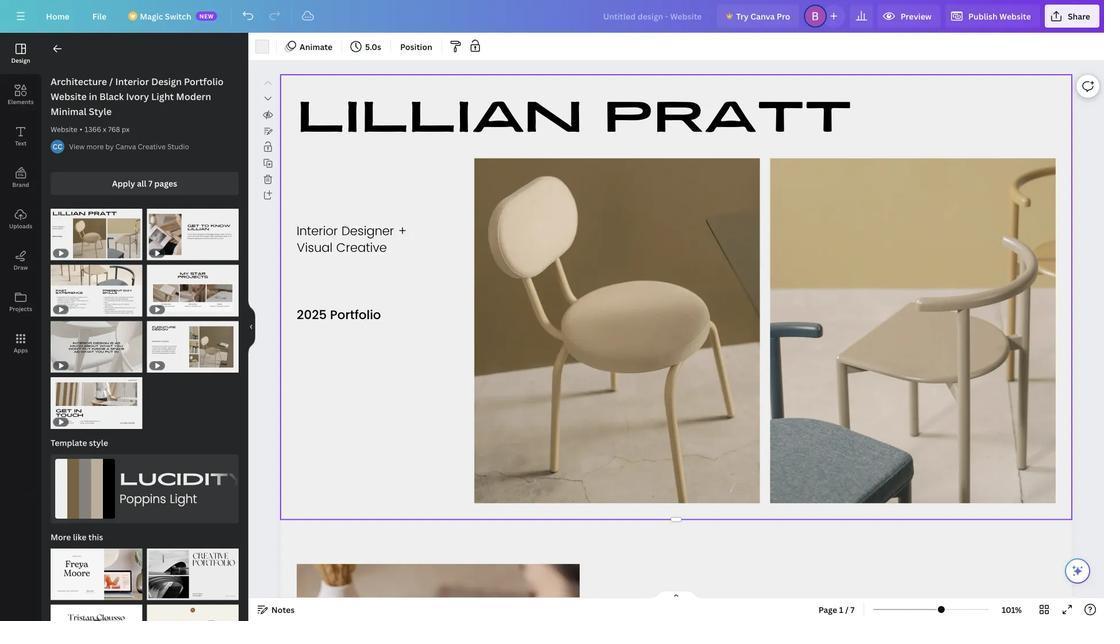 Task type: vqa. For each thing, say whether or not it's contained in the screenshot.
1 inside Button
yes



Task type: describe. For each thing, give the bounding box(es) containing it.
preview button
[[878, 5, 941, 28]]

interior designer + visual creative
[[297, 221, 407, 258]]

design inside button
[[11, 56, 30, 64]]

1366 x 768 px
[[85, 125, 130, 134]]

more
[[51, 532, 71, 543]]

modern
[[176, 90, 211, 103]]

new
[[199, 12, 214, 20]]

website inside "architecture / interior design portfolio website in black  ivory  light modern minimal style"
[[51, 90, 87, 103]]

publish website
[[969, 11, 1031, 22]]

projects
[[9, 305, 32, 313]]

1 for 1 of 9
[[56, 589, 60, 597]]

9
[[72, 589, 76, 597]]

light inside "architecture / interior design portfolio website in black  ivory  light modern minimal style"
[[151, 90, 174, 103]]

minimal
[[51, 105, 87, 118]]

1 inside page 1 / 7 button
[[839, 604, 844, 615]]

/ inside "architecture / interior design portfolio website in black  ivory  light modern minimal style"
[[109, 75, 113, 88]]

canva creative studio image
[[51, 140, 64, 154]]

black
[[99, 90, 124, 103]]

architecture / interior design portfolio website in black  ivory  light modern minimal style
[[51, 75, 224, 118]]

lillian
[[297, 89, 582, 140]]

5.0s button
[[347, 37, 386, 56]]

all
[[137, 178, 146, 189]]

#efefef image
[[255, 40, 269, 53]]

elements
[[8, 98, 34, 106]]

designer
[[342, 221, 394, 242]]

template
[[51, 437, 87, 448]]

photography portfolio website in grey  black  light experimental style group
[[147, 542, 239, 600]]

variety of chairs image
[[770, 121, 1056, 549]]

apply all 7 pages
[[112, 178, 177, 189]]

in
[[89, 90, 97, 103]]

apps
[[14, 346, 28, 354]]

visual
[[297, 238, 333, 258]]

elements button
[[0, 74, 41, 116]]

studio
[[167, 142, 189, 151]]

magic switch
[[140, 11, 191, 22]]

share
[[1068, 11, 1091, 22]]

Design title text field
[[594, 5, 712, 28]]

1 of 9
[[56, 589, 76, 597]]

design button
[[0, 33, 41, 74]]

lucidity expand poppins light
[[120, 469, 377, 510]]

768
[[108, 125, 120, 134]]

brand designer portfolio website in beige black bronze warm classic style group
[[147, 598, 239, 621]]

7 for all
[[148, 178, 152, 189]]

home
[[46, 11, 69, 22]]

this
[[88, 532, 103, 543]]

text button
[[0, 116, 41, 157]]

draw button
[[0, 240, 41, 281]]

more
[[86, 142, 104, 151]]

poppins
[[120, 490, 166, 510]]

try canva pro
[[736, 11, 790, 22]]

notes button
[[253, 601, 299, 619]]

+
[[398, 221, 407, 242]]

file button
[[83, 5, 116, 28]]

/ inside page 1 / 7 button
[[846, 604, 849, 615]]

px
[[122, 125, 130, 134]]

text
[[15, 139, 27, 147]]

like
[[73, 532, 87, 543]]

brand button
[[0, 157, 41, 198]]

more like this
[[51, 532, 103, 543]]

file
[[92, 11, 107, 22]]

try canva pro button
[[717, 5, 800, 28]]

apply
[[112, 178, 135, 189]]

creative for more
[[138, 142, 166, 151]]

main menu bar
[[0, 0, 1104, 33]]

interior inside interior designer + visual creative
[[297, 221, 338, 242]]

show pages image
[[649, 590, 704, 599]]

uploads
[[9, 222, 32, 230]]

page 1 / 7
[[819, 604, 855, 615]]

1 vertical spatial portfolio
[[330, 306, 381, 324]]

pratt
[[604, 89, 852, 140]]

publish
[[969, 11, 998, 22]]

of for 9
[[61, 589, 70, 597]]



Task type: locate. For each thing, give the bounding box(es) containing it.
0 horizontal spatial canva
[[115, 142, 136, 151]]

architecture
[[51, 75, 107, 88]]

2 of from the left
[[158, 589, 166, 597]]

0 horizontal spatial of
[[61, 589, 70, 597]]

1 vertical spatial 7
[[168, 589, 171, 597]]

1 inside design - branding portfolio website in white  grey  black  light classic minimal style group
[[56, 589, 60, 597]]

preview
[[901, 11, 932, 22]]

template style
[[51, 437, 108, 448]]

2 vertical spatial website
[[51, 125, 77, 134]]

7 inside apply all 7 pages button
[[148, 178, 152, 189]]

portfolio right 2025
[[330, 306, 381, 324]]

page
[[819, 604, 837, 615]]

design - illustration portfolio website in white  black  light experimental style group
[[51, 598, 142, 621]]

website right publish
[[1000, 11, 1031, 22]]

0 vertical spatial interior
[[115, 75, 149, 88]]

1 horizontal spatial canva
[[751, 11, 775, 22]]

creative inside 'view more by canva creative studio' "button"
[[138, 142, 166, 151]]

position button
[[396, 37, 437, 56]]

1 up brand designer portfolio website in beige black bronze warm classic style group
[[153, 589, 156, 597]]

brand
[[12, 181, 29, 188]]

1 horizontal spatial creative
[[336, 238, 387, 258]]

design up elements button
[[11, 56, 30, 64]]

0 horizontal spatial design
[[11, 56, 30, 64]]

0 horizontal spatial portfolio
[[184, 75, 224, 88]]

0 vertical spatial light
[[151, 90, 174, 103]]

0 vertical spatial canva
[[751, 11, 775, 22]]

by
[[105, 142, 114, 151]]

apps button
[[0, 323, 41, 364]]

home link
[[37, 5, 79, 28]]

website up the minimal
[[51, 90, 87, 103]]

1 vertical spatial interior
[[297, 221, 338, 242]]

x
[[103, 125, 106, 134]]

7
[[148, 178, 152, 189], [168, 589, 171, 597], [851, 604, 855, 615]]

2 vertical spatial 7
[[851, 604, 855, 615]]

creative left + at the top of the page
[[336, 238, 387, 258]]

creative left studio
[[138, 142, 166, 151]]

1 vertical spatial design
[[151, 75, 182, 88]]

0 vertical spatial website
[[1000, 11, 1031, 22]]

1 vertical spatial website
[[51, 90, 87, 103]]

1 horizontal spatial portfolio
[[330, 306, 381, 324]]

interior
[[115, 75, 149, 88], [297, 221, 338, 242]]

architecture / interior design portfolio website in black  ivory  light modern minimal style element
[[51, 209, 142, 260], [147, 209, 239, 260], [51, 265, 142, 317], [147, 265, 239, 317], [51, 321, 142, 373], [147, 321, 239, 373], [51, 377, 142, 429]]

canva assistant image
[[1071, 564, 1085, 578]]

0 horizontal spatial 7
[[148, 178, 152, 189]]

website
[[1000, 11, 1031, 22], [51, 90, 87, 103], [51, 125, 77, 134]]

notes
[[271, 604, 295, 615]]

portfolio
[[184, 75, 224, 88], [330, 306, 381, 324]]

1 for 1 of 7
[[153, 589, 156, 597]]

design - branding portfolio website in white  grey  black  light classic minimal style group
[[51, 542, 142, 600]]

try
[[736, 11, 749, 22]]

creative for designer
[[336, 238, 387, 258]]

/ right page at the bottom of the page
[[846, 604, 849, 615]]

hide image
[[248, 299, 255, 355]]

1
[[56, 589, 60, 597], [153, 589, 156, 597], [839, 604, 844, 615]]

0 horizontal spatial creative
[[138, 142, 166, 151]]

canva right try
[[751, 11, 775, 22]]

of
[[61, 589, 70, 597], [158, 589, 166, 597]]

1 vertical spatial /
[[846, 604, 849, 615]]

1366
[[85, 125, 101, 134]]

/
[[109, 75, 113, 88], [846, 604, 849, 615]]

design up modern
[[151, 75, 182, 88]]

light right ivory
[[151, 90, 174, 103]]

pages
[[154, 178, 177, 189]]

2 horizontal spatial 1
[[839, 604, 844, 615]]

interior inside "architecture / interior design portfolio website in black  ivory  light modern minimal style"
[[115, 75, 149, 88]]

1 horizontal spatial design
[[151, 75, 182, 88]]

1 horizontal spatial 7
[[168, 589, 171, 597]]

of inside design - branding portfolio website in white  grey  black  light classic minimal style group
[[61, 589, 70, 597]]

7 up brand designer portfolio website in beige black bronze warm classic style group
[[168, 589, 171, 597]]

website down the minimal
[[51, 125, 77, 134]]

website inside dropdown button
[[1000, 11, 1031, 22]]

of for 7
[[158, 589, 166, 597]]

0 vertical spatial portfolio
[[184, 75, 224, 88]]

1 of from the left
[[61, 589, 70, 597]]

2025
[[297, 306, 327, 324]]

ivory
[[126, 90, 149, 103]]

5.0s
[[365, 41, 381, 52]]

2 horizontal spatial 7
[[851, 604, 855, 615]]

projects button
[[0, 281, 41, 323]]

1 of 7
[[153, 589, 171, 597]]

1 right page at the bottom of the page
[[839, 604, 844, 615]]

pro
[[777, 11, 790, 22]]

interior up ivory
[[115, 75, 149, 88]]

draw
[[13, 263, 28, 271]]

lillian pratt
[[297, 89, 852, 140]]

0 horizontal spatial 1
[[56, 589, 60, 597]]

page 1 / 7 button
[[814, 601, 859, 619]]

apply all 7 pages button
[[51, 172, 239, 195]]

position
[[400, 41, 432, 52]]

share button
[[1045, 5, 1100, 28]]

design inside "architecture / interior design portfolio website in black  ivory  light modern minimal style"
[[151, 75, 182, 88]]

0 vertical spatial design
[[11, 56, 30, 64]]

1 vertical spatial creative
[[336, 238, 387, 258]]

0 vertical spatial 7
[[148, 178, 152, 189]]

2025 portfolio
[[297, 306, 381, 324]]

1 vertical spatial canva
[[115, 142, 136, 151]]

1 horizontal spatial 1
[[153, 589, 156, 597]]

0 vertical spatial creative
[[138, 142, 166, 151]]

canva right by
[[115, 142, 136, 151]]

creative
[[138, 142, 166, 151], [336, 238, 387, 258]]

canva
[[751, 11, 775, 22], [115, 142, 136, 151]]

101% button
[[993, 601, 1031, 619]]

interior left designer
[[297, 221, 338, 242]]

canva creative studio element
[[51, 140, 64, 154]]

7 for of
[[168, 589, 171, 597]]

1 vertical spatial light
[[170, 490, 197, 510]]

0 horizontal spatial interior
[[115, 75, 149, 88]]

portfolio inside "architecture / interior design portfolio website in black  ivory  light modern minimal style"
[[184, 75, 224, 88]]

view
[[69, 142, 85, 151]]

1 horizontal spatial of
[[158, 589, 166, 597]]

7 right page at the bottom of the page
[[851, 604, 855, 615]]

101%
[[1002, 604, 1022, 615]]

of inside photography portfolio website in grey  black  light experimental style group
[[158, 589, 166, 597]]

light
[[151, 90, 174, 103], [170, 490, 197, 510]]

view more by canva creative studio
[[69, 142, 189, 151]]

canva inside button
[[751, 11, 775, 22]]

7 right "all"
[[148, 178, 152, 189]]

portfolio up modern
[[184, 75, 224, 88]]

of up brand designer portfolio website in beige black bronze warm classic style group
[[158, 589, 166, 597]]

0 horizontal spatial /
[[109, 75, 113, 88]]

lucidity
[[120, 469, 246, 488]]

1 horizontal spatial interior
[[297, 221, 338, 242]]

of left 9
[[61, 589, 70, 597]]

light inside lucidity expand poppins light
[[170, 490, 197, 510]]

publish website button
[[946, 5, 1040, 28]]

side panel tab list
[[0, 33, 41, 364]]

view more by canva creative studio button
[[69, 141, 189, 152]]

animate
[[300, 41, 333, 52]]

0 vertical spatial /
[[109, 75, 113, 88]]

uploads button
[[0, 198, 41, 240]]

style
[[89, 437, 108, 448]]

design
[[11, 56, 30, 64], [151, 75, 182, 88]]

1 inside photography portfolio website in grey  black  light experimental style group
[[153, 589, 156, 597]]

magic
[[140, 11, 163, 22]]

canva inside "button"
[[115, 142, 136, 151]]

7 inside photography portfolio website in grey  black  light experimental style group
[[168, 589, 171, 597]]

7 inside page 1 / 7 button
[[851, 604, 855, 615]]

expand
[[254, 469, 377, 488]]

creative inside interior designer + visual creative
[[336, 238, 387, 258]]

1 horizontal spatial /
[[846, 604, 849, 615]]

1 left 9
[[56, 589, 60, 597]]

#efefef image
[[255, 40, 269, 53]]

style
[[89, 105, 112, 118]]

/ up black
[[109, 75, 113, 88]]

animate button
[[281, 37, 337, 56]]

light down lucidity at the bottom left
[[170, 490, 197, 510]]

switch
[[165, 11, 191, 22]]



